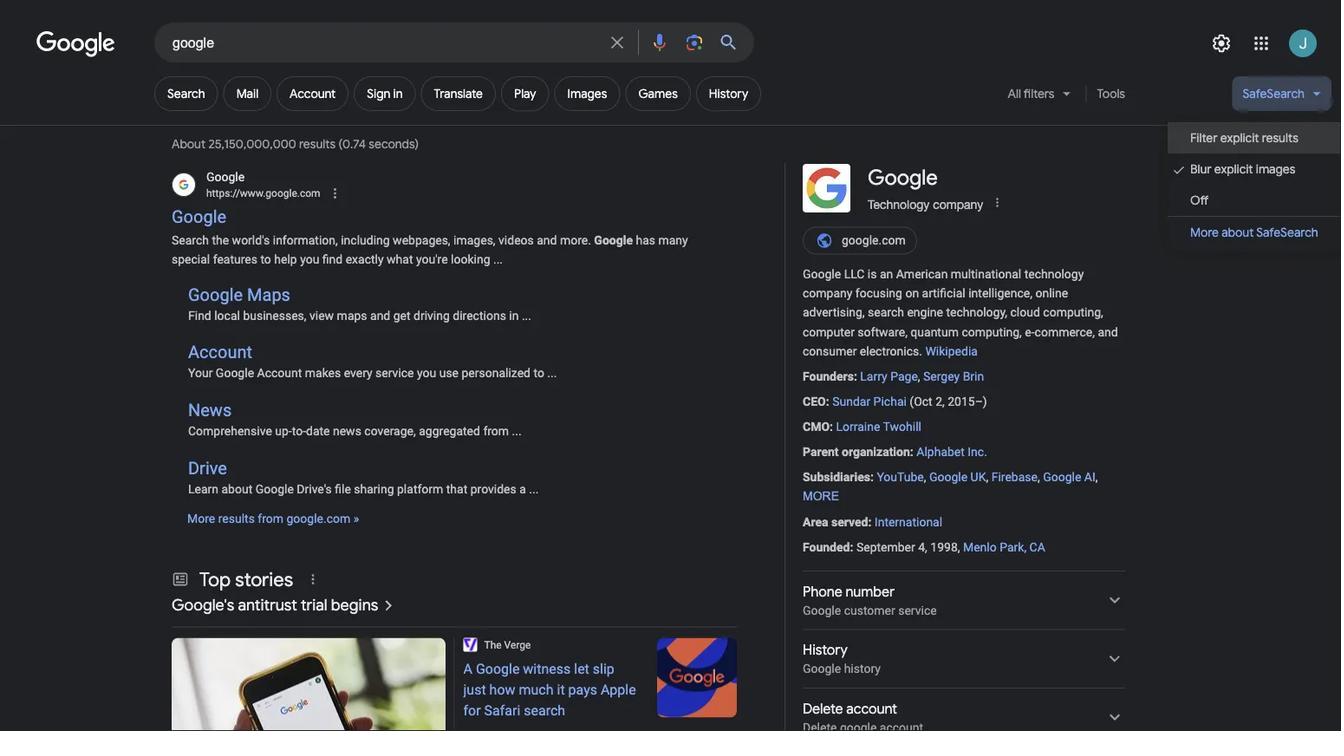 Task type: vqa. For each thing, say whether or not it's contained in the screenshot.
"Oak" to the bottom
no



Task type: locate. For each thing, give the bounding box(es) containing it.
area served : international
[[803, 515, 943, 529]]

google up delete
[[803, 662, 841, 676]]

, left google ai link
[[1038, 470, 1040, 484]]

company
[[933, 197, 984, 211], [803, 286, 853, 301]]

trial
[[301, 595, 327, 615]]

translate
[[434, 86, 483, 101]]

0 horizontal spatial search
[[524, 703, 566, 719]]

0 vertical spatial and
[[537, 233, 557, 248]]

2 horizontal spatial and
[[1098, 325, 1118, 339]]

search down much
[[524, 703, 566, 719]]

0 vertical spatial to
[[261, 253, 271, 267]]

about inside the drive learn about google drive's file sharing platform that provides a ...
[[222, 482, 253, 496]]

play link
[[501, 76, 549, 111]]

0 vertical spatial explicit
[[1221, 130, 1260, 146]]

menu
[[1168, 118, 1341, 252]]

: left larry
[[854, 369, 858, 383]]

about
[[1222, 225, 1254, 240], [222, 482, 253, 496]]

google up the
[[172, 207, 226, 227]]

account up your
[[188, 342, 252, 363]]

company inside the google llc is an american multinational technology company focusing on artificial intelligence, online advertising, search engine technology, cloud computing, computer software, quantum computing, e-commerce, and consumer electronics.
[[803, 286, 853, 301]]

1 horizontal spatial more
[[1191, 225, 1219, 240]]

1 horizontal spatial service
[[899, 603, 937, 617]]

service inside account your google account makes every service you use personalized to ...
[[376, 366, 414, 380]]

1 horizontal spatial account link
[[277, 76, 349, 111]]

computing, up 'commerce,'
[[1044, 305, 1104, 320]]

0 vertical spatial search
[[167, 86, 205, 101]]

in inside 'google maps find local businesses, view maps and get driving directions in ...'
[[509, 308, 519, 322]]

in right sign
[[393, 86, 403, 101]]

safesearch down off link
[[1257, 225, 1319, 240]]

information,
[[273, 233, 338, 248]]

google left the 'ai'
[[1043, 470, 1082, 484]]

0 horizontal spatial company
[[803, 286, 853, 301]]

from inside news comprehensive up-to-date news coverage, aggregated from ...
[[483, 424, 509, 438]]

what
[[387, 253, 413, 267]]

25,150,000,000
[[208, 137, 296, 152]]

0 horizontal spatial service
[[376, 366, 414, 380]]

google
[[868, 165, 938, 191], [206, 170, 245, 184], [172, 207, 226, 227], [594, 233, 633, 248], [803, 267, 841, 281], [188, 284, 243, 305], [216, 366, 254, 380], [930, 470, 968, 484], [1043, 470, 1082, 484], [256, 482, 294, 496], [476, 661, 520, 678]]

sundar pichai link
[[833, 394, 907, 409]]

1 vertical spatial computing,
[[962, 325, 1022, 339]]

0 horizontal spatial history
[[709, 86, 749, 101]]

an
[[880, 267, 894, 281]]

1 google from the top
[[803, 603, 841, 617]]

search inside the google llc is an american multinational technology company focusing on artificial intelligence, online advertising, search engine technology, cloud computing, computer software, quantum computing, e-commerce, and consumer electronics.
[[868, 305, 905, 320]]

1 vertical spatial and
[[370, 308, 391, 322]]

drive
[[188, 458, 227, 478]]

2 google from the top
[[803, 662, 841, 676]]

1 horizontal spatial you
[[417, 366, 436, 380]]

and left get
[[370, 308, 391, 322]]

on
[[906, 286, 919, 301]]

: for lorraine
[[830, 420, 833, 434]]

you down information,
[[300, 253, 319, 267]]

safesearch up filter explicit results link
[[1243, 86, 1305, 101]]

more for more results from google.com »
[[187, 512, 215, 526]]

youtube link
[[877, 470, 924, 484]]

, left sergey
[[918, 369, 921, 383]]

off link
[[1168, 185, 1341, 216]]

american
[[897, 267, 948, 281]]

account left makes
[[257, 366, 302, 380]]

1 vertical spatial from
[[258, 512, 284, 526]]

google up https://www.google.com text box
[[206, 170, 245, 184]]

driving
[[414, 308, 450, 322]]

0 horizontal spatial from
[[258, 512, 284, 526]]

1 horizontal spatial search
[[868, 305, 905, 320]]

to left help
[[261, 253, 271, 267]]

0 vertical spatial about
[[1222, 225, 1254, 240]]

many
[[659, 233, 688, 248]]

google's antitrust trial begins link
[[172, 595, 399, 616]]

search up software, at the top right of page
[[868, 305, 905, 320]]

page
[[891, 369, 918, 383]]

0 vertical spatial google
[[803, 603, 841, 617]]

results up the images
[[1262, 130, 1299, 146]]

... up 'a'
[[512, 424, 522, 438]]

computing,
[[1044, 305, 1104, 320], [962, 325, 1022, 339]]

search for search the world's information, including webpages, images, videos and more. google
[[172, 233, 209, 248]]

more about safesearch
[[1191, 225, 1319, 240]]

1 horizontal spatial history
[[803, 641, 848, 659]]

more link
[[803, 487, 840, 506]]

search
[[868, 305, 905, 320], [524, 703, 566, 719]]

history inside the history google history
[[803, 641, 848, 659]]

1 vertical spatial account link
[[188, 342, 252, 363]]

results left (0.74
[[299, 137, 336, 152]]

looking ...
[[451, 253, 503, 267]]

google.com link
[[803, 227, 917, 255]]

1 vertical spatial company
[[803, 286, 853, 301]]

google inside the google llc is an american multinational technology company focusing on artificial intelligence, online advertising, search engine technology, cloud computing, computer software, quantum computing, e-commerce, and consumer electronics.
[[803, 267, 841, 281]]

search inside "link"
[[167, 86, 205, 101]]

provides
[[471, 482, 517, 496]]

coverage,
[[365, 424, 416, 438]]

sergey
[[924, 369, 960, 383]]

history for history
[[709, 86, 749, 101]]

wikipedia link
[[926, 344, 978, 358]]

company left more options element at the right top
[[933, 197, 984, 211]]

0 horizontal spatial and
[[370, 308, 391, 322]]

from right aggregated on the left
[[483, 424, 509, 438]]

0 horizontal spatial you
[[300, 253, 319, 267]]

news comprehensive up-to-date news coverage, aggregated from ...
[[188, 400, 522, 438]]

directions
[[453, 308, 506, 322]]

company up advertising,
[[803, 286, 853, 301]]

more
[[1191, 225, 1219, 240], [187, 512, 215, 526]]

1 horizontal spatial to
[[534, 366, 545, 380]]

sign
[[367, 86, 391, 101]]

google heading
[[868, 165, 938, 191]]

webpages,
[[393, 233, 451, 248]]

1 vertical spatial search
[[524, 703, 566, 719]]

google down alphabet inc. link
[[930, 470, 968, 484]]

you're
[[416, 253, 448, 267]]

1 vertical spatial in
[[509, 308, 519, 322]]

you left use
[[417, 366, 436, 380]]

0 horizontal spatial account link
[[188, 342, 252, 363]]

google right your
[[216, 366, 254, 380]]

stories
[[235, 567, 293, 591]]

1 vertical spatial about
[[222, 482, 253, 496]]

0 vertical spatial you
[[300, 253, 319, 267]]

2 vertical spatial and
[[1098, 325, 1118, 339]]

results inside filter explicit results link
[[1262, 130, 1299, 146]]

explicit up blur explicit images
[[1221, 130, 1260, 146]]

that
[[446, 482, 468, 496]]

1 horizontal spatial from
[[483, 424, 509, 438]]

1 horizontal spatial and
[[537, 233, 557, 248]]

wikipedia
[[926, 344, 978, 358]]

0 vertical spatial more
[[1191, 225, 1219, 240]]

... inside the drive learn about google drive's file sharing platform that provides a ...
[[529, 482, 539, 496]]

apple
[[601, 682, 636, 698]]

google up local
[[188, 284, 243, 305]]

0 vertical spatial safesearch
[[1243, 86, 1305, 101]]

2 horizontal spatial results
[[1262, 130, 1299, 146]]

account for account
[[290, 86, 336, 101]]

more down the learn
[[187, 512, 215, 526]]

account for account your google account makes every service you use personalized to ...
[[188, 342, 252, 363]]

all filters button
[[998, 76, 1084, 118]]

served
[[832, 515, 868, 529]]

more for more about safesearch
[[1191, 225, 1219, 240]]

tools button
[[1090, 76, 1134, 111]]

0 vertical spatial computing,
[[1044, 305, 1104, 320]]

account
[[290, 86, 336, 101], [188, 342, 252, 363], [257, 366, 302, 380]]

google left llc
[[803, 267, 841, 281]]

history right add games element
[[709, 86, 749, 101]]

None search field
[[0, 22, 755, 62]]

and left more.
[[537, 233, 557, 248]]

: for youtube
[[871, 470, 874, 484]]

1 horizontal spatial computing,
[[1044, 305, 1104, 320]]

alphabet inc. link
[[917, 445, 988, 459]]

businesses,
[[243, 308, 307, 322]]

about down off link
[[1222, 225, 1254, 240]]

in right directions
[[509, 308, 519, 322]]

account link up your
[[188, 342, 252, 363]]

1 vertical spatial explicit
[[1215, 161, 1254, 177]]

: down served
[[850, 540, 854, 554]]

results
[[1262, 130, 1299, 146], [299, 137, 336, 152], [218, 512, 255, 526]]

multinational
[[951, 267, 1022, 281]]

google down phone
[[803, 603, 841, 617]]

1 vertical spatial to
[[534, 366, 545, 380]]

google uk link
[[930, 470, 986, 484]]

how
[[490, 682, 516, 698]]

explicit right blur
[[1215, 161, 1254, 177]]

add play element
[[514, 86, 536, 101]]

account
[[847, 700, 898, 718]]

file
[[335, 482, 351, 496]]

... right directions
[[522, 308, 532, 322]]

1 vertical spatial search
[[172, 233, 209, 248]]

1 vertical spatial you
[[417, 366, 436, 380]]

more down off
[[1191, 225, 1219, 240]]

google inside the drive learn about google drive's file sharing platform that provides a ...
[[256, 482, 294, 496]]

ai
[[1085, 470, 1096, 484]]

service right customer
[[899, 603, 937, 617]]

: inside subsidiaries : youtube , google uk , firebase , google ai , more
[[871, 470, 874, 484]]

larry page link
[[861, 369, 918, 383]]

0 vertical spatial search
[[868, 305, 905, 320]]

0 vertical spatial history
[[709, 86, 749, 101]]

search by image image
[[684, 32, 705, 53]]

account link up about 25,150,000,000 results (0.74 seconds)
[[277, 76, 349, 111]]

search up about
[[167, 86, 205, 101]]

add history element
[[709, 86, 749, 101]]

google up how
[[476, 661, 520, 678]]

safari
[[484, 703, 521, 719]]

1 vertical spatial history
[[803, 641, 848, 659]]

0 vertical spatial from
[[483, 424, 509, 438]]

about right the learn
[[222, 482, 253, 496]]

to right "personalized"
[[534, 366, 545, 380]]

mail link
[[223, 76, 272, 111]]

0 horizontal spatial results
[[218, 512, 255, 526]]

drive learn about google drive's file sharing platform that provides a ...
[[188, 458, 539, 496]]

1 vertical spatial more
[[187, 512, 215, 526]]

witness
[[523, 661, 571, 678]]

0 vertical spatial account link
[[277, 76, 349, 111]]

... inside news comprehensive up-to-date news coverage, aggregated from ...
[[512, 424, 522, 438]]

google.com
[[842, 233, 906, 248]]

1 vertical spatial safesearch
[[1257, 225, 1319, 240]]

0 horizontal spatial to
[[261, 253, 271, 267]]

international link
[[875, 515, 943, 529]]

1 horizontal spatial about
[[1222, 225, 1254, 240]]

google's antitrust trial begins
[[172, 595, 378, 615]]

1 vertical spatial service
[[899, 603, 937, 617]]

google up more results from google.com »
[[256, 482, 294, 496]]

1 vertical spatial google
[[803, 662, 841, 676]]

0 horizontal spatial about
[[222, 482, 253, 496]]

: down "organization"
[[871, 470, 874, 484]]

0 vertical spatial service
[[376, 366, 414, 380]]

cloud
[[1011, 305, 1041, 320]]

add sign in element
[[367, 86, 403, 101]]

brin
[[963, 369, 985, 383]]

pichai
[[874, 394, 907, 409]]

1 horizontal spatial in
[[509, 308, 519, 322]]

electronics.
[[860, 344, 923, 358]]

... right "personalized"
[[548, 366, 557, 380]]

google left has
[[594, 233, 633, 248]]

technology,
[[947, 305, 1008, 320]]

firebase link
[[992, 470, 1038, 484]]

service
[[376, 366, 414, 380], [899, 603, 937, 617]]

news
[[333, 424, 362, 438]]

0 vertical spatial account
[[290, 86, 336, 101]]

results down the learn
[[218, 512, 255, 526]]

1 horizontal spatial company
[[933, 197, 984, 211]]

add games element
[[639, 86, 678, 101]]

to inside account your google account makes every service you use personalized to ...
[[534, 366, 545, 380]]

intelligence,
[[969, 286, 1033, 301]]

Search search field
[[173, 33, 597, 55]]

: left sundar
[[826, 394, 830, 409]]

https://www.google.com
[[206, 187, 321, 199]]

and inside 'google maps find local businesses, view maps and get driving directions in ...'
[[370, 308, 391, 322]]

account up about 25,150,000,000 results (0.74 seconds)
[[290, 86, 336, 101]]

images link
[[555, 76, 620, 111]]

from left google.com »
[[258, 512, 284, 526]]

explicit for blur
[[1215, 161, 1254, 177]]

1 horizontal spatial results
[[299, 137, 336, 152]]

e-
[[1025, 325, 1035, 339]]

all
[[1008, 86, 1022, 101]]

and right 'commerce,'
[[1098, 325, 1118, 339]]

games link
[[626, 76, 691, 111]]

search up special
[[172, 233, 209, 248]]

search
[[167, 86, 205, 101], [172, 233, 209, 248]]

area
[[803, 515, 829, 529]]

you inside account your google account makes every service you use personalized to ...
[[417, 366, 436, 380]]

: for sundar
[[826, 394, 830, 409]]

... inside account your google account makes every service you use personalized to ...
[[548, 366, 557, 380]]

: left lorraine
[[830, 420, 833, 434]]

(oct
[[910, 394, 933, 409]]

history up history
[[803, 641, 848, 659]]

menlo
[[964, 540, 997, 554]]

... right 'a'
[[529, 482, 539, 496]]

0 horizontal spatial in
[[393, 86, 403, 101]]

0 horizontal spatial more
[[187, 512, 215, 526]]

menu containing filter explicit results
[[1168, 118, 1341, 252]]

service right every
[[376, 366, 414, 380]]

more.
[[560, 233, 591, 248]]

1 vertical spatial account
[[188, 342, 252, 363]]

computing, down technology,
[[962, 325, 1022, 339]]

2 vertical spatial account
[[257, 366, 302, 380]]

founders : larry page , sergey brin
[[803, 369, 985, 383]]



Task type: describe. For each thing, give the bounding box(es) containing it.
inc.
[[968, 445, 988, 459]]

safesearch inside popup button
[[1243, 86, 1305, 101]]

google inside phone number google customer service
[[803, 603, 841, 617]]

images,
[[454, 233, 496, 248]]

: for larry
[[854, 369, 858, 383]]

date
[[306, 424, 330, 438]]

to inside has many special features to help you find exactly what you're looking ...
[[261, 253, 271, 267]]

top stories
[[199, 567, 293, 591]]

google's
[[172, 595, 234, 615]]

google inside 'google maps find local businesses, view maps and get driving directions in ...'
[[188, 284, 243, 305]]

delete account button
[[803, 688, 1126, 731]]

history link
[[696, 76, 762, 111]]

explicit for filter
[[1221, 130, 1260, 146]]

search the world's information, including webpages, images, videos and more. google
[[172, 233, 633, 248]]

: for september
[[850, 540, 854, 554]]

2,
[[936, 394, 945, 409]]

, right firebase
[[1096, 470, 1098, 484]]

: down twohill
[[910, 445, 914, 459]]

a google witness let slip just how much it pays apple for safari search heading
[[464, 659, 640, 721]]

: up september
[[868, 515, 872, 529]]

subsidiaries : youtube , google uk , firebase , google ai , more
[[803, 470, 1098, 503]]

just
[[464, 682, 486, 698]]

customer
[[844, 603, 896, 617]]

google maps link
[[188, 284, 290, 305]]

search for search
[[167, 86, 205, 101]]

to-
[[292, 424, 306, 438]]

search by voice image
[[650, 32, 670, 53]]

1998,
[[931, 540, 960, 554]]

google inside google https://www.google.com
[[206, 170, 245, 184]]

you inside has many special features to help you find exactly what you're looking ...
[[300, 253, 319, 267]]

tools
[[1097, 86, 1126, 101]]

has many special features to help you find exactly what you're looking ...
[[172, 233, 688, 267]]

up-
[[275, 424, 292, 438]]

platform
[[397, 482, 443, 496]]

add translate element
[[434, 86, 483, 101]]

founders
[[803, 369, 854, 383]]

twohill
[[883, 420, 922, 434]]

drive's
[[297, 482, 332, 496]]

4,
[[919, 540, 928, 554]]

news link
[[188, 400, 232, 420]]

about inside menu
[[1222, 225, 1254, 240]]

more results from google.com »
[[187, 512, 359, 526]]

view
[[310, 308, 334, 322]]

add account element
[[290, 86, 336, 101]]

engine
[[908, 305, 944, 320]]

https://www.google.com text field
[[206, 186, 321, 201]]

filter explicit results link
[[1168, 122, 1341, 154]]

, down 'inc.'
[[986, 470, 989, 484]]

sign in link
[[354, 76, 416, 111]]

results for 25,150,000,000
[[299, 137, 336, 152]]

help
[[274, 253, 297, 267]]

a
[[520, 482, 526, 496]]

search link
[[154, 76, 218, 111]]

drive link
[[188, 458, 227, 478]]

images
[[568, 86, 607, 101]]

find
[[188, 308, 211, 322]]

cmo : lorraine twohill
[[803, 420, 922, 434]]

a
[[464, 661, 473, 678]]

lorraine twohill link
[[837, 420, 922, 434]]

let
[[574, 661, 590, 678]]

google inside a google witness let slip just how much it pays apple for safari search
[[476, 661, 520, 678]]

more about safesearch link
[[1168, 217, 1341, 248]]

technology
[[868, 197, 930, 211]]

google.com »
[[287, 512, 359, 526]]

, down alphabet
[[924, 470, 927, 484]]

the
[[212, 233, 229, 248]]

0 vertical spatial in
[[393, 86, 403, 101]]

september
[[857, 540, 916, 554]]

slip
[[593, 661, 615, 678]]

ca
[[1030, 540, 1046, 554]]

comprehensive
[[188, 424, 272, 438]]

aggregated
[[419, 424, 480, 438]]

delete
[[803, 700, 843, 718]]

blur
[[1191, 161, 1212, 177]]

videos
[[499, 233, 534, 248]]

consumer
[[803, 344, 857, 358]]

a google witness let slip just how much it pays apple for safari search
[[464, 661, 636, 719]]

search inside a google witness let slip just how much it pays apple for safari search
[[524, 703, 566, 719]]

account your google account makes every service you use personalized to ...
[[188, 342, 557, 380]]

google inside account your google account makes every service you use personalized to ...
[[216, 366, 254, 380]]

history for history google history
[[803, 641, 848, 659]]

mail
[[236, 86, 259, 101]]

add mail element
[[236, 86, 259, 101]]

add search element
[[167, 86, 205, 101]]

number
[[846, 583, 895, 601]]

verge
[[504, 639, 531, 651]]

play
[[514, 86, 536, 101]]

... inside 'google maps find local businesses, view maps and get driving directions in ...'
[[522, 308, 532, 322]]

google image
[[36, 31, 116, 57]]

results for explicit
[[1262, 130, 1299, 146]]

google up the technology
[[868, 165, 938, 191]]

0 horizontal spatial computing,
[[962, 325, 1022, 339]]

google maps find local businesses, view maps and get driving directions in ...
[[188, 284, 532, 322]]

filter explicit results
[[1191, 130, 1299, 146]]

sign in
[[367, 86, 403, 101]]

and inside the google llc is an american multinational technology company focusing on artificial intelligence, online advertising, search engine technology, cloud computing, computer software, quantum computing, e-commerce, and consumer electronics.
[[1098, 325, 1118, 339]]

lorraine
[[837, 420, 881, 434]]

find
[[322, 253, 343, 267]]

more options element
[[989, 194, 1006, 211]]

subsidiaries
[[803, 470, 871, 484]]

sergey brin link
[[924, 369, 985, 383]]

0 vertical spatial company
[[933, 197, 984, 211]]

more options image
[[991, 196, 1005, 209]]

software,
[[858, 325, 908, 339]]

service inside phone number google customer service
[[899, 603, 937, 617]]

history google history
[[803, 641, 881, 676]]

google inside the history google history
[[803, 662, 841, 676]]

off
[[1191, 193, 1209, 208]]

exactly
[[346, 253, 384, 267]]

parent
[[803, 445, 839, 459]]

has
[[636, 233, 656, 248]]

world's
[[232, 233, 270, 248]]

computer
[[803, 325, 855, 339]]

games
[[639, 86, 678, 101]]

larry
[[861, 369, 888, 383]]



